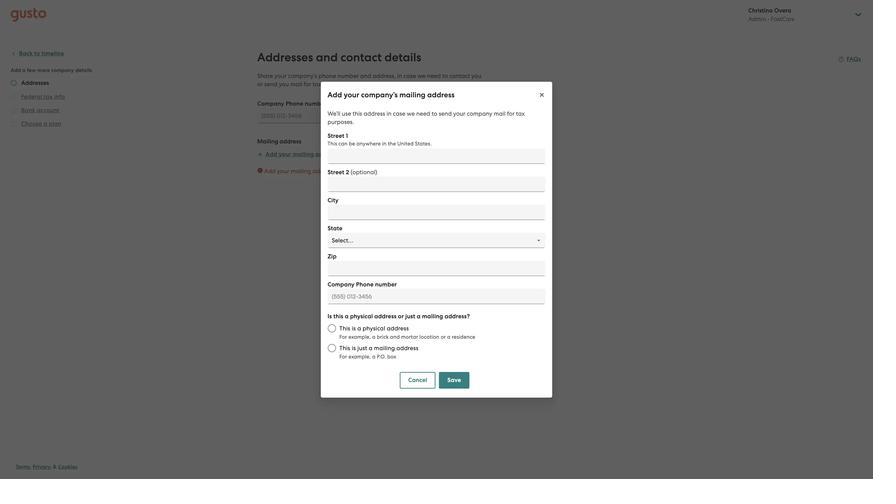 Task type: describe. For each thing, give the bounding box(es) containing it.
for for this is just a mailing address
[[340, 354, 348, 360]]

in inside 'we'll use this address in case we need to send your company mail for tax purposes.'
[[387, 110, 392, 117]]

choose a plan button
[[21, 120, 61, 128]]

add for add your mailing address to continue
[[264, 168, 276, 175]]

this inside 'we'll use this address in case we need to send your company mail for tax purposes.'
[[353, 110, 363, 117]]

phone for the company phone number telephone field
[[357, 281, 374, 288]]

share
[[257, 72, 273, 79]]

mailing up the p.o.
[[375, 345, 395, 352]]

a left the p.o.
[[373, 354, 376, 360]]

mailing
[[257, 138, 278, 145]]

for inside 'we'll use this address in case we need to send your company mail for tax purposes.'
[[508, 110, 515, 117]]

(555) 012-3456 telephone field
[[257, 108, 486, 123]]

a up mortar
[[417, 313, 421, 320]]

1 vertical spatial just
[[358, 345, 368, 352]]

address up 'we'll use this address in case we need to send your company mail for tax purposes.'
[[428, 90, 455, 99]]

2 , from the left
[[50, 464, 52, 471]]

and inside share your company's phone number and address, in case we need to contact you or send you mail for tax purposes.
[[361, 72, 371, 79]]

timeline
[[41, 50, 64, 57]]

use
[[342, 110, 352, 117]]

need inside share your company's phone number and address, in case we need to contact you or send you mail for tax purposes.
[[427, 72, 441, 79]]

your for add your mailing address to continue
[[277, 168, 289, 175]]

Street 2 field
[[328, 177, 546, 192]]

add for add a few more company details
[[11, 67, 21, 74]]

number for (555) 012-3456 telephone field
[[305, 100, 327, 107]]

privacy link
[[33, 464, 50, 471]]

case inside 'we'll use this address in case we need to send your company mail for tax purposes.'
[[393, 110, 406, 117]]

is for a
[[352, 325, 356, 332]]

united
[[398, 141, 414, 147]]

2
[[346, 169, 350, 176]]

mailing up 'we'll use this address in case we need to send your company mail for tax purposes.'
[[400, 90, 426, 99]]

this for this is a physical address
[[340, 325, 351, 332]]

company's for mailing
[[362, 90, 398, 99]]

your for add your mailing address
[[279, 151, 292, 158]]

a left few
[[22, 67, 26, 74]]

add for add your mailing address
[[266, 151, 277, 158]]

is
[[328, 313, 332, 320]]

add your company's mailing address
[[328, 90, 455, 99]]

add for add your company's mailing address
[[328, 90, 342, 99]]

choose
[[21, 120, 42, 127]]

address?
[[445, 313, 470, 320]]

bank account button
[[21, 106, 59, 114]]

cookies
[[58, 464, 77, 471]]

1
[[346, 132, 348, 140]]

terms link
[[16, 464, 30, 471]]

number inside share your company's phone number and address, in case we need to contact you or send you mail for tax purposes.
[[338, 72, 359, 79]]

street for 2
[[328, 169, 345, 176]]

purposes. inside share your company's phone number and address, in case we need to contact you or send you mail for tax purposes.
[[323, 81, 350, 88]]

home image
[[10, 8, 46, 22]]

for example, a brick and mortar location or a residence
[[340, 334, 476, 340]]

for inside share your company's phone number and address, in case we need to contact you or send you mail for tax purposes.
[[304, 81, 311, 88]]

save and continue button
[[338, 189, 406, 206]]

mail inside 'we'll use this address in case we need to send your company mail for tax purposes.'
[[494, 110, 506, 117]]

back
[[19, 50, 33, 57]]

add your mailing address
[[266, 151, 338, 158]]

bank
[[21, 107, 35, 114]]

faqs button
[[839, 55, 862, 63]]

mail inside share your company's phone number and address, in case we need to contact you or send you mail for tax purposes.
[[291, 81, 302, 88]]

plan
[[49, 120, 61, 127]]

to inside 'back to timeline' button
[[34, 50, 40, 57]]

we inside share your company's phone number and address, in case we need to contact you or send you mail for tax purposes.
[[418, 72, 426, 79]]

states.
[[416, 141, 432, 147]]

your for share your company's phone number and address, in case we need to contact you or send you mail for tax purposes.
[[275, 72, 287, 79]]

city
[[328, 197, 339, 204]]

back to timeline
[[19, 50, 64, 57]]

send inside share your company's phone number and address, in case we need to contact you or send you mail for tax purposes.
[[265, 81, 278, 88]]

brick
[[377, 334, 389, 340]]

0 horizontal spatial continue
[[343, 168, 367, 175]]

this for this is just a mailing address
[[340, 345, 351, 352]]

City field
[[328, 205, 546, 220]]

save for save
[[448, 377, 462, 384]]

back to timeline button
[[11, 50, 64, 58]]

be
[[349, 141, 356, 147]]

example, for a
[[349, 334, 371, 340]]

address,
[[373, 72, 396, 79]]

2 horizontal spatial or
[[441, 334, 446, 340]]

phone for (555) 012-3456 telephone field
[[286, 100, 304, 107]]

addresses for addresses
[[21, 79, 49, 87]]

this inside street 1 this can be anywhere in the united states.
[[328, 141, 338, 147]]

0 vertical spatial you
[[472, 72, 482, 79]]

for example, a p.o. box
[[340, 354, 397, 360]]

tax inside federal tax info button
[[44, 93, 53, 100]]

number for the company phone number telephone field
[[376, 281, 397, 288]]

residence
[[452, 334, 476, 340]]

save for save and continue
[[346, 194, 360, 201]]

send inside 'we'll use this address in case we need to send your company mail for tax purposes.'
[[439, 110, 452, 117]]

1 vertical spatial this
[[334, 313, 344, 320]]

anywhere
[[357, 141, 381, 147]]

mailing address
[[257, 138, 302, 145]]

company for (555) 012-3456 telephone field
[[257, 100, 284, 107]]

case inside share your company's phone number and address, in case we need to contact you or send you mail for tax purposes.
[[404, 72, 416, 79]]

address up add your mailing address
[[280, 138, 302, 145]]

to inside 'we'll use this address in case we need to send your company mail for tax purposes.'
[[432, 110, 438, 117]]

This is just a mailing address radio
[[325, 341, 340, 356]]

box
[[388, 354, 397, 360]]

street for 1
[[328, 132, 345, 140]]

a down this is a physical address
[[373, 334, 376, 340]]

terms
[[16, 464, 30, 471]]

cancel
[[409, 377, 428, 384]]

addresses for addresses and contact details
[[257, 50, 313, 64]]

we'll
[[328, 110, 341, 117]]

faqs
[[847, 55, 862, 63]]



Task type: vqa. For each thing, say whether or not it's contained in the screenshot.
'brick'
yes



Task type: locate. For each thing, give the bounding box(es) containing it.
save button
[[440, 372, 470, 389]]

tax
[[313, 81, 322, 88], [44, 93, 53, 100], [517, 110, 525, 117]]

1 horizontal spatial save
[[448, 377, 462, 384]]

your inside 'we'll use this address in case we need to send your company mail for tax purposes.'
[[454, 110, 466, 117]]

0 vertical spatial this
[[328, 141, 338, 147]]

0 horizontal spatial addresses
[[21, 79, 49, 87]]

1 vertical spatial you
[[279, 81, 289, 88]]

0 horizontal spatial details
[[75, 67, 92, 74]]

0 vertical spatial for
[[340, 334, 348, 340]]

1 horizontal spatial tax
[[313, 81, 322, 88]]

example, for just
[[349, 354, 371, 360]]

1 street from the top
[[328, 132, 345, 140]]

send
[[265, 81, 278, 88], [439, 110, 452, 117]]

1 horizontal spatial contact
[[450, 72, 470, 79]]

mailing
[[400, 90, 426, 99], [293, 151, 314, 158], [291, 168, 311, 175], [423, 313, 444, 320], [375, 345, 395, 352]]

and up phone
[[316, 50, 338, 64]]

case down add your company's mailing address
[[393, 110, 406, 117]]

in inside share your company's phone number and address, in case we need to contact you or send you mail for tax purposes.
[[397, 72, 402, 79]]

or up for example, a brick and mortar location or a residence
[[398, 313, 404, 320]]

a inside button
[[43, 120, 47, 127]]

0 horizontal spatial phone
[[286, 100, 304, 107]]

privacy
[[33, 464, 50, 471]]

0 horizontal spatial or
[[257, 81, 263, 88]]

number up is this a physical address or just a mailing address?
[[376, 281, 397, 288]]

company's inside share your company's phone number and address, in case we need to contact you or send you mail for tax purposes.
[[288, 72, 317, 79]]

for up this is just a mailing address option
[[340, 334, 348, 340]]

number down "addresses and contact details"
[[338, 72, 359, 79]]

and inside dialog main content element
[[391, 334, 400, 340]]

is for just
[[352, 345, 356, 352]]

1 horizontal spatial just
[[406, 313, 416, 320]]

1 vertical spatial number
[[305, 100, 327, 107]]

company's left phone
[[288, 72, 317, 79]]

can
[[339, 141, 348, 147]]

This is a physical address radio
[[325, 321, 340, 336]]

and inside the save and continue button
[[361, 194, 372, 201]]

state
[[328, 225, 343, 232]]

0 vertical spatial physical
[[351, 313, 373, 320]]

number inside dialog main content element
[[376, 281, 397, 288]]

0 horizontal spatial ,
[[30, 464, 31, 471]]

company down zip
[[328, 281, 355, 288]]

0 vertical spatial we
[[418, 72, 426, 79]]

2 for from the top
[[340, 354, 348, 360]]

2 vertical spatial or
[[441, 334, 446, 340]]

this right is
[[334, 313, 344, 320]]

1 horizontal spatial addresses
[[257, 50, 313, 64]]

info
[[54, 93, 65, 100]]

need inside 'we'll use this address in case we need to send your company mail for tax purposes.'
[[417, 110, 431, 117]]

0 horizontal spatial tax
[[44, 93, 53, 100]]

address down add your company's mailing address
[[364, 110, 386, 117]]

is this a physical address or just a mailing address?
[[328, 313, 470, 320]]

addresses down few
[[21, 79, 49, 87]]

0 vertical spatial send
[[265, 81, 278, 88]]

1 horizontal spatial company
[[467, 110, 493, 117]]

example, down this is a physical address
[[349, 334, 371, 340]]

0 horizontal spatial for
[[304, 81, 311, 88]]

to inside share your company's phone number and address, in case we need to contact you or send you mail for tax purposes.
[[443, 72, 448, 79]]

tax inside 'we'll use this address in case we need to send your company mail for tax purposes.'
[[517, 110, 525, 117]]

1 vertical spatial for
[[508, 110, 515, 117]]

(optional)
[[351, 169, 378, 176]]

the
[[388, 141, 396, 147]]

details
[[385, 50, 422, 64], [75, 67, 92, 74]]

1 vertical spatial is
[[352, 345, 356, 352]]

company's inside dialog
[[362, 90, 398, 99]]

0 vertical spatial just
[[406, 313, 416, 320]]

terms , privacy , & cookies
[[16, 464, 77, 471]]

0 vertical spatial details
[[385, 50, 422, 64]]

1 vertical spatial addresses
[[21, 79, 49, 87]]

to
[[34, 50, 40, 57], [443, 72, 448, 79], [432, 110, 438, 117], [336, 168, 341, 175]]

this down this is a physical address option
[[340, 345, 351, 352]]

contact
[[341, 50, 382, 64], [450, 72, 470, 79]]

0 vertical spatial in
[[397, 72, 402, 79]]

is up for example, a p.o. box
[[352, 345, 356, 352]]

a right this is a physical address option
[[358, 325, 362, 332]]

or
[[257, 81, 263, 88], [398, 313, 404, 320], [441, 334, 446, 340]]

physical for is
[[363, 325, 386, 332]]

phone
[[319, 72, 336, 79]]

1 vertical spatial or
[[398, 313, 404, 320]]

dialog main content element
[[321, 105, 553, 398]]

a
[[22, 67, 26, 74], [43, 120, 47, 127], [345, 313, 349, 320], [417, 313, 421, 320], [358, 325, 362, 332], [373, 334, 376, 340], [448, 334, 451, 340], [369, 345, 373, 352], [373, 354, 376, 360]]

we'll use this address in case we need to send your company mail for tax purposes.
[[328, 110, 525, 125]]

,
[[30, 464, 31, 471], [50, 464, 52, 471]]

0 vertical spatial or
[[257, 81, 263, 88]]

cookies button
[[58, 463, 77, 472]]

tax inside share your company's phone number and address, in case we need to contact you or send you mail for tax purposes.
[[313, 81, 322, 88]]

just up mortar
[[406, 313, 416, 320]]

1 horizontal spatial mail
[[494, 110, 506, 117]]

add your mailing address to continue
[[264, 168, 367, 175]]

number down phone
[[305, 100, 327, 107]]

few
[[27, 67, 36, 74]]

company
[[257, 100, 284, 107], [328, 281, 355, 288]]

contact inside share your company's phone number and address, in case we need to contact you or send you mail for tax purposes.
[[450, 72, 470, 79]]

0 horizontal spatial company phone number
[[257, 100, 327, 107]]

1 vertical spatial tax
[[44, 93, 53, 100]]

Zip field
[[328, 261, 546, 276]]

1 vertical spatial case
[[393, 110, 406, 117]]

0 vertical spatial street
[[328, 132, 345, 140]]

0 horizontal spatial contact
[[341, 50, 382, 64]]

1 horizontal spatial ,
[[50, 464, 52, 471]]

1 horizontal spatial this
[[353, 110, 363, 117]]

address up this is a physical address
[[375, 313, 397, 320]]

add a few more company details
[[11, 67, 92, 74]]

2 is from the top
[[352, 345, 356, 352]]

2 horizontal spatial number
[[376, 281, 397, 288]]

1 horizontal spatial you
[[472, 72, 482, 79]]

1 vertical spatial send
[[439, 110, 452, 117]]

a left plan
[[43, 120, 47, 127]]

your
[[275, 72, 287, 79], [344, 90, 360, 99], [454, 110, 466, 117], [279, 151, 292, 158], [277, 168, 289, 175]]

physical for this
[[351, 313, 373, 320]]

purposes. inside 'we'll use this address in case we need to send your company mail for tax purposes.'
[[328, 118, 355, 125]]

bank account
[[21, 107, 59, 114]]

0 horizontal spatial company
[[257, 100, 284, 107]]

company inside 'we'll use this address in case we need to send your company mail for tax purposes.'
[[467, 110, 493, 117]]

0 vertical spatial continue
[[343, 168, 367, 175]]

0 horizontal spatial company
[[51, 67, 74, 74]]

account menu element
[[740, 0, 863, 29]]

1 vertical spatial need
[[417, 110, 431, 117]]

account
[[37, 107, 59, 114]]

example,
[[349, 334, 371, 340], [349, 354, 371, 360]]

0 horizontal spatial send
[[265, 81, 278, 88]]

2 vertical spatial this
[[340, 345, 351, 352]]

save and continue
[[346, 194, 398, 201]]

0 horizontal spatial you
[[279, 81, 289, 88]]

1 horizontal spatial continue
[[374, 194, 398, 201]]

1 vertical spatial physical
[[363, 325, 386, 332]]

addresses list
[[11, 79, 96, 129]]

for
[[340, 334, 348, 340], [340, 354, 348, 360]]

need
[[427, 72, 441, 79], [417, 110, 431, 117]]

1 vertical spatial example,
[[349, 354, 371, 360]]

1 vertical spatial save
[[448, 377, 462, 384]]

physical
[[351, 313, 373, 320], [363, 325, 386, 332]]

purposes.
[[323, 81, 350, 88], [328, 118, 355, 125]]

or right location
[[441, 334, 446, 340]]

0 vertical spatial purposes.
[[323, 81, 350, 88]]

zip
[[328, 253, 337, 260]]

1 vertical spatial continue
[[374, 194, 398, 201]]

street left 2
[[328, 169, 345, 176]]

company phone number
[[257, 100, 327, 107], [328, 281, 397, 288]]

physical up this is a physical address
[[351, 313, 373, 320]]

is right this is a physical address option
[[352, 325, 356, 332]]

just up for example, a p.o. box
[[358, 345, 368, 352]]

1 horizontal spatial company phone number
[[328, 281, 397, 288]]

is
[[352, 325, 356, 332], [352, 345, 356, 352]]

addresses inside list
[[21, 79, 49, 87]]

or down share at left
[[257, 81, 263, 88]]

physical up brick
[[363, 325, 386, 332]]

1 vertical spatial company
[[467, 110, 493, 117]]

addresses and contact details
[[257, 50, 422, 64]]

a right is
[[345, 313, 349, 320]]

a left the 'residence'
[[448, 334, 451, 340]]

1 horizontal spatial for
[[508, 110, 515, 117]]

address down for example, a brick and mortar location or a residence
[[397, 345, 419, 352]]

company for the company phone number telephone field
[[328, 281, 355, 288]]

for
[[304, 81, 311, 88], [508, 110, 515, 117]]

company
[[51, 67, 74, 74], [467, 110, 493, 117]]

mail
[[291, 81, 302, 88], [494, 110, 506, 117]]

1 horizontal spatial or
[[398, 313, 404, 320]]

save inside dialog main content element
[[448, 377, 462, 384]]

0 vertical spatial number
[[338, 72, 359, 79]]

Street 1 field
[[328, 149, 546, 164]]

or inside share your company's phone number and address, in case we need to contact you or send you mail for tax purposes.
[[257, 81, 263, 88]]

0 vertical spatial company's
[[288, 72, 317, 79]]

1 vertical spatial street
[[328, 169, 345, 176]]

mortar
[[402, 334, 419, 340]]

you
[[472, 72, 482, 79], [279, 81, 289, 88]]

example, down this is just a mailing address
[[349, 354, 371, 360]]

save
[[346, 194, 360, 201], [448, 377, 462, 384]]

company's
[[288, 72, 317, 79], [362, 90, 398, 99]]

your for add your company's mailing address
[[344, 90, 360, 99]]

we
[[418, 72, 426, 79], [407, 110, 415, 117]]

1 vertical spatial we
[[407, 110, 415, 117]]

1 vertical spatial this
[[340, 325, 351, 332]]

0 vertical spatial contact
[[341, 50, 382, 64]]

1 horizontal spatial company
[[328, 281, 355, 288]]

in inside street 1 this can be anywhere in the united states.
[[383, 141, 387, 147]]

company down share at left
[[257, 100, 284, 107]]

purposes. down phone
[[323, 81, 350, 88]]

1 horizontal spatial send
[[439, 110, 452, 117]]

0 horizontal spatial company's
[[288, 72, 317, 79]]

federal tax info button
[[21, 93, 65, 101]]

case
[[404, 72, 416, 79], [393, 110, 406, 117]]

this is just a mailing address
[[340, 345, 419, 352]]

just
[[406, 313, 416, 320], [358, 345, 368, 352]]

this right use
[[353, 110, 363, 117]]

1 vertical spatial company's
[[362, 90, 398, 99]]

&
[[53, 464, 57, 471]]

choose a plan
[[21, 120, 61, 127]]

1 vertical spatial mail
[[494, 110, 506, 117]]

in left the
[[383, 141, 387, 147]]

case right address,
[[404, 72, 416, 79]]

1 for from the top
[[340, 334, 348, 340]]

company inside dialog main content element
[[328, 281, 355, 288]]

and left address,
[[361, 72, 371, 79]]

company phone number for the company phone number telephone field
[[328, 281, 397, 288]]

2 street from the top
[[328, 169, 345, 176]]

1 vertical spatial for
[[340, 354, 348, 360]]

1 vertical spatial company
[[328, 281, 355, 288]]

1 vertical spatial in
[[387, 110, 392, 117]]

p.o.
[[377, 354, 386, 360]]

mailing down the company phone number telephone field
[[423, 313, 444, 320]]

2 horizontal spatial tax
[[517, 110, 525, 117]]

addresses up share at left
[[257, 50, 313, 64]]

cancel button
[[400, 372, 436, 389]]

federal tax info
[[21, 93, 65, 100]]

1 horizontal spatial company's
[[362, 90, 398, 99]]

phone inside dialog main content element
[[357, 281, 374, 288]]

0 vertical spatial addresses
[[257, 50, 313, 64]]

continue down (optional)
[[374, 194, 398, 201]]

continue down the be at the left of the page
[[343, 168, 367, 175]]

1 is from the top
[[352, 325, 356, 332]]

address left 2
[[313, 168, 334, 175]]

street 1 this can be anywhere in the united states.
[[328, 132, 432, 147]]

0 vertical spatial this
[[353, 110, 363, 117]]

1 vertical spatial phone
[[357, 281, 374, 288]]

company's for phone
[[288, 72, 317, 79]]

0 horizontal spatial save
[[346, 194, 360, 201]]

street
[[328, 132, 345, 140], [328, 169, 345, 176]]

1 , from the left
[[30, 464, 31, 471]]

0 vertical spatial company phone number
[[257, 100, 327, 107]]

in right address,
[[397, 72, 402, 79]]

2 example, from the top
[[349, 354, 371, 360]]

0 vertical spatial mail
[[291, 81, 302, 88]]

and down (optional)
[[361, 194, 372, 201]]

1 example, from the top
[[349, 334, 371, 340]]

for for this is a physical address
[[340, 334, 348, 340]]

address
[[428, 90, 455, 99], [364, 110, 386, 117], [280, 138, 302, 145], [316, 151, 338, 158], [313, 168, 334, 175], [375, 313, 397, 320], [387, 325, 409, 332], [397, 345, 419, 352]]

0 horizontal spatial just
[[358, 345, 368, 352]]

continue inside button
[[374, 194, 398, 201]]

street inside street 1 this can be anywhere in the united states.
[[328, 132, 345, 140]]

address up add your mailing address to continue
[[316, 151, 338, 158]]

0 vertical spatial company
[[51, 67, 74, 74]]

1 vertical spatial company phone number
[[328, 281, 397, 288]]

this
[[353, 110, 363, 117], [334, 313, 344, 320]]

we inside 'we'll use this address in case we need to send your company mail for tax purposes.'
[[407, 110, 415, 117]]

1 vertical spatial details
[[75, 67, 92, 74]]

0 vertical spatial for
[[304, 81, 311, 88]]

addresses
[[257, 50, 313, 64], [21, 79, 49, 87]]

and right brick
[[391, 334, 400, 340]]

in down add your company's mailing address
[[387, 110, 392, 117]]

address inside 'we'll use this address in case we need to send your company mail for tax purposes.'
[[364, 110, 386, 117]]

purposes. down use
[[328, 118, 355, 125]]

, left 'privacy' link
[[30, 464, 31, 471]]

street 2 (optional)
[[328, 169, 378, 176]]

0 horizontal spatial mail
[[291, 81, 302, 88]]

this
[[328, 141, 338, 147], [340, 325, 351, 332], [340, 345, 351, 352]]

company's down share your company's phone number and address, in case we need to contact you or send you mail for tax purposes.
[[362, 90, 398, 99]]

mailing up add your mailing address to continue
[[293, 151, 314, 158]]

in
[[397, 72, 402, 79], [387, 110, 392, 117], [383, 141, 387, 147]]

0 vertical spatial example,
[[349, 334, 371, 340]]

and
[[316, 50, 338, 64], [361, 72, 371, 79], [361, 194, 372, 201], [391, 334, 400, 340]]

0 horizontal spatial this
[[334, 313, 344, 320]]

more
[[37, 67, 50, 74]]

0 vertical spatial need
[[427, 72, 441, 79]]

street up can
[[328, 132, 345, 140]]

1 horizontal spatial number
[[338, 72, 359, 79]]

this left can
[[328, 141, 338, 147]]

add inside dialog
[[328, 90, 342, 99]]

this is a physical address
[[340, 325, 409, 332]]

address down is this a physical address or just a mailing address?
[[387, 325, 409, 332]]

add
[[11, 67, 21, 74], [328, 90, 342, 99], [266, 151, 277, 158], [264, 168, 276, 175]]

1 vertical spatial purposes.
[[328, 118, 355, 125]]

0 vertical spatial tax
[[313, 81, 322, 88]]

location
[[420, 334, 440, 340]]

, left &
[[50, 464, 52, 471]]

2 vertical spatial tax
[[517, 110, 525, 117]]

mailing down add your mailing address
[[291, 168, 311, 175]]

for down this is a physical address option
[[340, 354, 348, 360]]

your inside share your company's phone number and address, in case we need to contact you or send you mail for tax purposes.
[[275, 72, 287, 79]]

1 vertical spatial contact
[[450, 72, 470, 79]]

federal
[[21, 93, 42, 100]]

share your company's phone number and address, in case we need to contact you or send you mail for tax purposes.
[[257, 72, 482, 88]]

this up this is just a mailing address option
[[340, 325, 351, 332]]

1 horizontal spatial phone
[[357, 281, 374, 288]]

company phone number inside dialog main content element
[[328, 281, 397, 288]]

0 vertical spatial is
[[352, 325, 356, 332]]

phone
[[286, 100, 304, 107], [357, 281, 374, 288]]

a up for example, a p.o. box
[[369, 345, 373, 352]]

2 vertical spatial in
[[383, 141, 387, 147]]

company phone number for (555) 012-3456 telephone field
[[257, 100, 327, 107]]

add your company's mailing address dialog
[[321, 82, 553, 398]]

Company Phone number telephone field
[[328, 289, 546, 304]]



